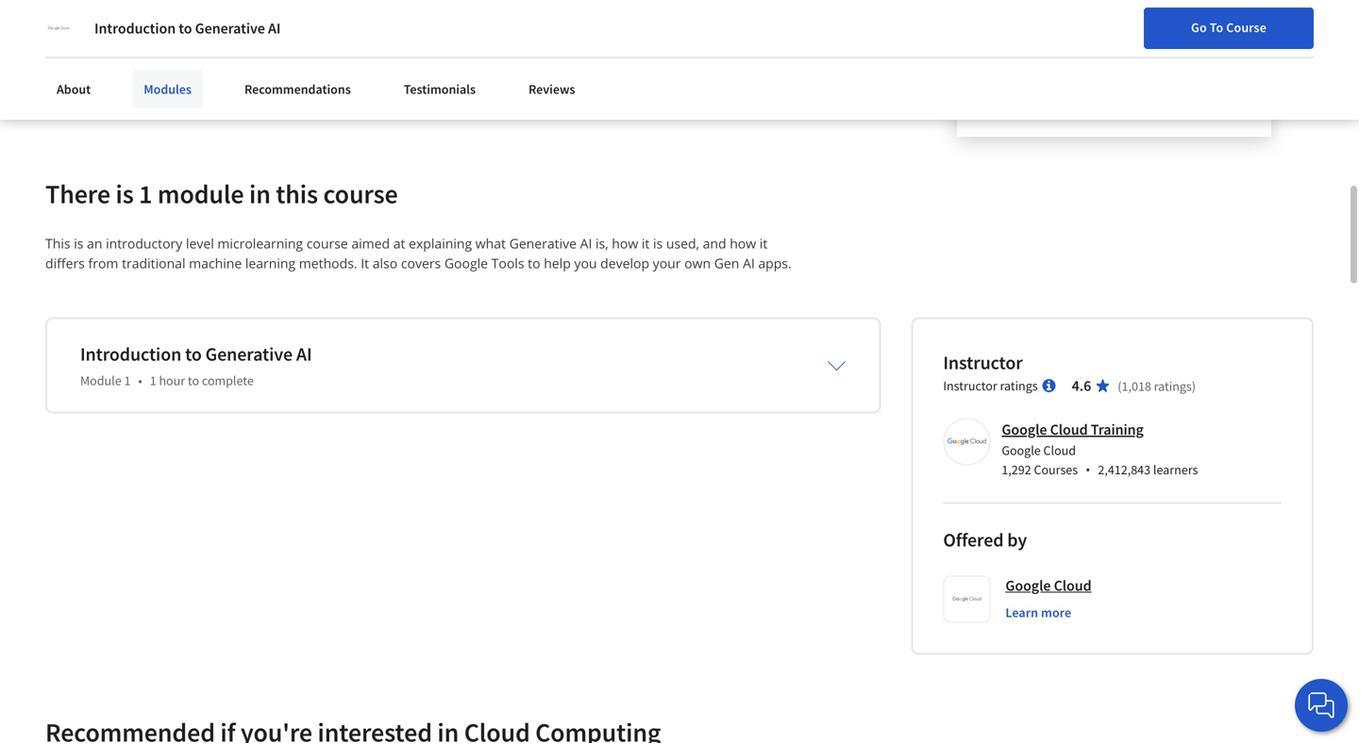 Task type: vqa. For each thing, say whether or not it's contained in the screenshot.
top Cloud
yes



Task type: describe. For each thing, give the bounding box(es) containing it.
course
[[1227, 19, 1267, 36]]

1,292
[[1002, 461, 1032, 478]]

share
[[77, 60, 114, 79]]

and inside add this credential to your linkedin profile, resume, or cv share it on social media and in your performance review
[[231, 60, 255, 79]]

about
[[57, 81, 91, 98]]

review
[[389, 60, 431, 79]]

is for this
[[74, 234, 83, 252]]

apps.
[[758, 254, 792, 272]]

course for this
[[323, 177, 398, 210]]

4.6
[[1072, 376, 1092, 395]]

there
[[45, 177, 110, 210]]

traditional
[[122, 254, 186, 272]]

testimonials link
[[393, 70, 487, 109]]

develop
[[601, 254, 650, 272]]

modules
[[144, 81, 192, 98]]

complete
[[202, 372, 254, 389]]

2,412,843
[[1098, 461, 1151, 478]]

google cloud training image
[[946, 421, 988, 463]]

1 how from the left
[[612, 234, 638, 252]]

by
[[1008, 528, 1027, 552]]

training
[[1091, 420, 1144, 439]]

own
[[685, 254, 711, 272]]

more
[[1041, 604, 1072, 621]]

at
[[393, 234, 405, 252]]

coursera career certificate image
[[957, 0, 1272, 136]]

this
[[45, 234, 70, 252]]

course for microlearning
[[307, 234, 348, 252]]

go to course button
[[1144, 8, 1314, 49]]

about link
[[45, 70, 102, 109]]

introduction for introduction to generative ai module 1 • 1 hour to complete
[[80, 342, 181, 366]]

is,
[[596, 234, 609, 252]]

introductory
[[106, 234, 183, 252]]

1 right module
[[124, 372, 131, 389]]

2 horizontal spatial is
[[653, 234, 663, 252]]

module
[[158, 177, 244, 210]]

1 horizontal spatial it
[[642, 234, 650, 252]]

google cloud training google cloud 1,292 courses • 2,412,843 learners
[[1002, 420, 1198, 479]]

( 1,018 ratings )
[[1118, 378, 1196, 395]]

generative for introduction to generative ai module 1 • 1 hour to complete
[[205, 342, 293, 366]]

instructor for instructor ratings
[[943, 377, 998, 394]]

reviews
[[529, 81, 575, 98]]

and inside 'this is an introductory level microlearning course aimed at explaining what generative ai is, how it is used, and how it differs from traditional machine learning methods. it also covers google tools to help you develop your own gen ai apps.'
[[703, 234, 727, 252]]

learning
[[245, 254, 296, 272]]

learners
[[1154, 461, 1198, 478]]

recommendations
[[244, 81, 351, 98]]

2 how from the left
[[730, 234, 756, 252]]

to inside add this credential to your linkedin profile, resume, or cv share it on social media and in your performance review
[[199, 37, 212, 56]]

you
[[574, 254, 597, 272]]

1 horizontal spatial ratings
[[1154, 378, 1192, 395]]

coursera image
[[23, 15, 143, 46]]

there is 1 module in this course
[[45, 177, 398, 210]]

learn
[[1006, 604, 1039, 621]]

instructor ratings
[[943, 377, 1038, 394]]

is for there
[[116, 177, 134, 210]]

1 horizontal spatial this
[[276, 177, 318, 210]]

1 horizontal spatial your
[[273, 60, 302, 79]]

)
[[1192, 378, 1196, 395]]

this inside add this credential to your linkedin profile, resume, or cv share it on social media and in your performance review
[[105, 37, 129, 56]]

reviews link
[[517, 70, 587, 109]]

also
[[373, 254, 398, 272]]

gen
[[714, 254, 740, 272]]

cv
[[422, 37, 439, 56]]

chat with us image
[[1307, 691, 1337, 721]]

help
[[544, 254, 571, 272]]

generative inside 'this is an introductory level microlearning course aimed at explaining what generative ai is, how it is used, and how it differs from traditional machine learning methods. it also covers google tools to help you develop your own gen ai apps.'
[[509, 234, 577, 252]]

it inside add this credential to your linkedin profile, resume, or cv share it on social media and in your performance review
[[117, 60, 126, 79]]

1 left hour
[[150, 372, 156, 389]]

cloud for training
[[1050, 420, 1088, 439]]

covers
[[401, 254, 441, 272]]

2 horizontal spatial it
[[760, 234, 768, 252]]

cloud for learn
[[1054, 577, 1092, 596]]

google cloud training link
[[1002, 420, 1144, 439]]

module
[[80, 372, 121, 389]]



Task type: locate. For each thing, give the bounding box(es) containing it.
credential
[[132, 37, 196, 56]]

and up gen on the right of page
[[703, 234, 727, 252]]

your up media
[[215, 37, 243, 56]]

introduction
[[94, 19, 176, 38], [80, 342, 181, 366]]

it
[[361, 254, 369, 272]]

menu item
[[1002, 19, 1124, 80]]

this right the add
[[105, 37, 129, 56]]

0 horizontal spatial this
[[105, 37, 129, 56]]

1 vertical spatial course
[[307, 234, 348, 252]]

2 vertical spatial your
[[653, 254, 681, 272]]

• left hour
[[138, 372, 142, 389]]

your inside 'this is an introductory level microlearning course aimed at explaining what generative ai is, how it is used, and how it differs from traditional machine learning methods. it also covers google tools to help you develop your own gen ai apps.'
[[653, 254, 681, 272]]

from
[[88, 254, 118, 272]]

on
[[129, 60, 145, 79]]

course
[[323, 177, 398, 210], [307, 234, 348, 252]]

• right courses
[[1086, 461, 1091, 479]]

resume,
[[352, 37, 403, 56]]

introduction to generative ai
[[94, 19, 281, 38]]

1 horizontal spatial how
[[730, 234, 756, 252]]

None search field
[[269, 12, 581, 50]]

ratings left 4.6
[[1000, 377, 1038, 394]]

ai
[[268, 19, 281, 38], [580, 234, 592, 252], [743, 254, 755, 272], [296, 342, 312, 366]]

• inside introduction to generative ai module 1 • 1 hour to complete
[[138, 372, 142, 389]]

to up hour
[[185, 342, 202, 366]]

it left on
[[117, 60, 126, 79]]

0 vertical spatial generative
[[195, 19, 265, 38]]

generative up help
[[509, 234, 577, 252]]

1 vertical spatial in
[[249, 177, 271, 210]]

1 vertical spatial this
[[276, 177, 318, 210]]

1 horizontal spatial and
[[703, 234, 727, 252]]

to
[[179, 19, 192, 38], [199, 37, 212, 56], [528, 254, 541, 272], [185, 342, 202, 366], [188, 372, 199, 389]]

cloud
[[1050, 420, 1088, 439], [1044, 442, 1076, 459], [1054, 577, 1092, 596]]

used,
[[666, 234, 700, 252]]

•
[[138, 372, 142, 389], [1086, 461, 1091, 479]]

is left an
[[74, 234, 83, 252]]

1 instructor from the top
[[943, 351, 1023, 375]]

level
[[186, 234, 214, 252]]

go to course
[[1192, 19, 1267, 36]]

course inside 'this is an introductory level microlearning course aimed at explaining what generative ai is, how it is used, and how it differs from traditional machine learning methods. it also covers google tools to help you develop your own gen ai apps.'
[[307, 234, 348, 252]]

instructor for instructor
[[943, 351, 1023, 375]]

in up microlearning
[[249, 177, 271, 210]]

generative
[[195, 19, 265, 38], [509, 234, 577, 252], [205, 342, 293, 366]]

1 vertical spatial generative
[[509, 234, 577, 252]]

introduction up module
[[80, 342, 181, 366]]

your
[[215, 37, 243, 56], [273, 60, 302, 79], [653, 254, 681, 272]]

• inside google cloud training google cloud 1,292 courses • 2,412,843 learners
[[1086, 461, 1091, 479]]

1 vertical spatial and
[[703, 234, 727, 252]]

how up gen on the right of page
[[730, 234, 756, 252]]

0 vertical spatial cloud
[[1050, 420, 1088, 439]]

ai right gen on the right of page
[[743, 254, 755, 272]]

2 instructor from the top
[[943, 377, 998, 394]]

course up methods.
[[307, 234, 348, 252]]

0 horizontal spatial ratings
[[1000, 377, 1038, 394]]

2 vertical spatial generative
[[205, 342, 293, 366]]

performance
[[305, 60, 386, 79]]

it up develop
[[642, 234, 650, 252]]

and
[[231, 60, 255, 79], [703, 234, 727, 252]]

media
[[188, 60, 228, 79]]

it
[[117, 60, 126, 79], [642, 234, 650, 252], [760, 234, 768, 252]]

add
[[77, 37, 102, 56]]

ratings right the '1,018'
[[1154, 378, 1192, 395]]

it up apps.
[[760, 234, 768, 252]]

0 vertical spatial •
[[138, 372, 142, 389]]

generative inside introduction to generative ai module 1 • 1 hour to complete
[[205, 342, 293, 366]]

instructor
[[943, 351, 1023, 375], [943, 377, 998, 394]]

instructor up instructor ratings
[[943, 351, 1023, 375]]

profile,
[[304, 37, 349, 56]]

1 vertical spatial introduction
[[80, 342, 181, 366]]

an
[[87, 234, 102, 252]]

offered
[[943, 528, 1004, 552]]

1
[[139, 177, 152, 210], [124, 372, 131, 389], [150, 372, 156, 389]]

offered by
[[943, 528, 1027, 552]]

or
[[406, 37, 419, 56]]

introduction up on
[[94, 19, 176, 38]]

add this credential to your linkedin profile, resume, or cv share it on social media and in your performance review
[[77, 37, 439, 79]]

to
[[1210, 19, 1224, 36]]

google inside google cloud learn more
[[1006, 577, 1051, 596]]

google cloud link
[[1006, 576, 1092, 596]]

0 vertical spatial course
[[323, 177, 398, 210]]

show notifications image
[[1144, 24, 1166, 46]]

introduction for introduction to generative ai
[[94, 19, 176, 38]]

hour
[[159, 372, 185, 389]]

1 vertical spatial your
[[273, 60, 302, 79]]

recommendations link
[[233, 70, 362, 109]]

in
[[258, 60, 270, 79], [249, 177, 271, 210]]

0 vertical spatial introduction
[[94, 19, 176, 38]]

1 horizontal spatial •
[[1086, 461, 1091, 479]]

1 vertical spatial cloud
[[1044, 442, 1076, 459]]

how
[[612, 234, 638, 252], [730, 234, 756, 252]]

ai inside introduction to generative ai module 1 • 1 hour to complete
[[296, 342, 312, 366]]

how up develop
[[612, 234, 638, 252]]

1 up the introductory
[[139, 177, 152, 210]]

microlearning
[[218, 234, 303, 252]]

explaining
[[409, 234, 472, 252]]

cloud inside google cloud learn more
[[1054, 577, 1092, 596]]

is left used, on the top of the page
[[653, 234, 663, 252]]

social
[[148, 60, 185, 79]]

introduction to generative ai module 1 • 1 hour to complete
[[80, 342, 312, 389]]

testimonials
[[404, 81, 476, 98]]

0 horizontal spatial •
[[138, 372, 142, 389]]

linkedin
[[246, 37, 301, 56]]

1 horizontal spatial is
[[116, 177, 134, 210]]

instructor up google cloud training icon
[[943, 377, 998, 394]]

go
[[1192, 19, 1207, 36]]

and right media
[[231, 60, 255, 79]]

generative for introduction to generative ai
[[195, 19, 265, 38]]

your up the recommendations
[[273, 60, 302, 79]]

what
[[476, 234, 506, 252]]

aimed
[[352, 234, 390, 252]]

to right hour
[[188, 372, 199, 389]]

tools
[[492, 254, 524, 272]]

0 vertical spatial instructor
[[943, 351, 1023, 375]]

1 vertical spatial instructor
[[943, 377, 998, 394]]

is
[[116, 177, 134, 210], [74, 234, 83, 252], [653, 234, 663, 252]]

methods.
[[299, 254, 357, 272]]

to up media
[[199, 37, 212, 56]]

ai down methods.
[[296, 342, 312, 366]]

modules link
[[132, 70, 203, 109]]

your down used, on the top of the page
[[653, 254, 681, 272]]

generative up complete
[[205, 342, 293, 366]]

google
[[445, 254, 488, 272], [1002, 420, 1047, 439], [1002, 442, 1041, 459], [1006, 577, 1051, 596]]

0 horizontal spatial your
[[215, 37, 243, 56]]

ai left profile,
[[268, 19, 281, 38]]

google cloud learn more
[[1006, 577, 1092, 621]]

0 horizontal spatial and
[[231, 60, 255, 79]]

learn more button
[[1006, 604, 1072, 622]]

google cloud image
[[45, 15, 72, 42]]

2 horizontal spatial your
[[653, 254, 681, 272]]

ai left the is,
[[580, 234, 592, 252]]

in inside add this credential to your linkedin profile, resume, or cv share it on social media and in your performance review
[[258, 60, 270, 79]]

generative up media
[[195, 19, 265, 38]]

machine
[[189, 254, 242, 272]]

this is an introductory level microlearning course aimed at explaining what generative ai is, how it is used, and how it differs from traditional machine learning methods. it also covers google tools to help you develop your own gen ai apps.
[[45, 234, 792, 272]]

course up aimed
[[323, 177, 398, 210]]

in down linkedin
[[258, 60, 270, 79]]

introduction inside introduction to generative ai module 1 • 1 hour to complete
[[80, 342, 181, 366]]

0 vertical spatial your
[[215, 37, 243, 56]]

is right there
[[116, 177, 134, 210]]

0 vertical spatial this
[[105, 37, 129, 56]]

this
[[105, 37, 129, 56], [276, 177, 318, 210]]

google inside 'this is an introductory level microlearning course aimed at explaining what generative ai is, how it is used, and how it differs from traditional machine learning methods. it also covers google tools to help you develop your own gen ai apps.'
[[445, 254, 488, 272]]

0 vertical spatial in
[[258, 60, 270, 79]]

(
[[1118, 378, 1122, 395]]

to inside 'this is an introductory level microlearning course aimed at explaining what generative ai is, how it is used, and how it differs from traditional machine learning methods. it also covers google tools to help you develop your own gen ai apps.'
[[528, 254, 541, 272]]

differs
[[45, 254, 85, 272]]

to up social
[[179, 19, 192, 38]]

courses
[[1034, 461, 1078, 478]]

0 horizontal spatial how
[[612, 234, 638, 252]]

0 horizontal spatial is
[[74, 234, 83, 252]]

this up microlearning
[[276, 177, 318, 210]]

1,018
[[1122, 378, 1152, 395]]

0 horizontal spatial it
[[117, 60, 126, 79]]

2 vertical spatial cloud
[[1054, 577, 1092, 596]]

0 vertical spatial and
[[231, 60, 255, 79]]

to left help
[[528, 254, 541, 272]]

1 vertical spatial •
[[1086, 461, 1091, 479]]



